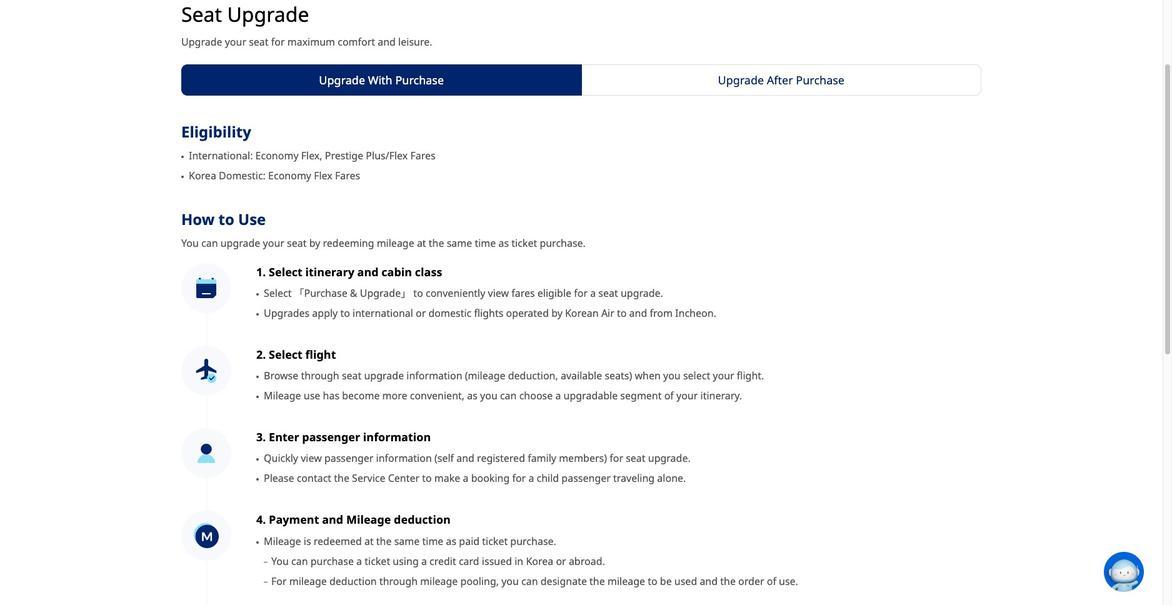 Task type: vqa. For each thing, say whether or not it's contained in the screenshot.
same
yes



Task type: describe. For each thing, give the bounding box(es) containing it.
at inside mileage is redeemed at the same time as paid ticket purchase. you can purchase a ticket using a credit card issued in korea or abroad. for mileage deduction through mileage pooling, you can designate the mileage to be used and the order of use.
[[365, 534, 374, 548]]

as inside browse through seat upgrade information (mileage deduction, available seats) when you select your flight. mileage use has become more convenient, as you can choose a upgradable segment of your itinerary.
[[467, 389, 478, 403]]

4.
[[256, 512, 266, 527]]

how to use
[[181, 209, 266, 230]]

for left maximum
[[271, 35, 285, 49]]

seat inside quickly view passenger information (self and registered family members) for seat upgrade. please contact the service center to make a booking for a child passenger traveling alone.
[[626, 452, 646, 466]]

available
[[561, 369, 602, 383]]

members)
[[559, 452, 607, 466]]

air
[[601, 307, 615, 320]]

chat w link
[[1104, 552, 1173, 592]]

mileage inside mileage is redeemed at the same time as paid ticket purchase. you can purchase a ticket using a credit card issued in korea or abroad. for mileage deduction through mileage pooling, you can designate the mileage to be used and the order of use.
[[264, 534, 301, 548]]

used
[[675, 574, 697, 588]]

to right apply
[[340, 307, 350, 320]]

upgradable
[[564, 389, 618, 403]]

upgrade after purchase
[[718, 73, 845, 88]]

1 horizontal spatial deduction
[[394, 512, 451, 527]]

can down is
[[291, 554, 308, 568]]

upgrade for upgrade after purchase
[[718, 73, 764, 88]]

segment
[[621, 389, 662, 403]]

can inside browse through seat upgrade information (mileage deduction, available seats) when you select your flight. mileage use has become more convenient, as you can choose a upgradable segment of your itinerary.
[[500, 389, 517, 403]]

to inside quickly view passenger information (self and registered family members) for seat upgrade. please contact the service center to make a booking for a child passenger traveling alone.
[[422, 472, 432, 486]]

korean
[[565, 307, 599, 320]]

using
[[393, 554, 419, 568]]

enter
[[269, 430, 299, 445]]

「purchase
[[294, 287, 347, 300]]

3. enter passenger information
[[256, 430, 431, 445]]

fares
[[512, 287, 535, 300]]

0 vertical spatial as
[[499, 236, 509, 250]]

become
[[342, 389, 380, 403]]

center
[[388, 472, 420, 486]]

choose
[[519, 389, 553, 403]]

select 「purchase & upgrade」 to conveniently view fares eligible for a seat upgrade. upgrades apply to international or domestic flights operated by korean air to and from incheon.
[[264, 287, 717, 320]]

for down registered
[[512, 472, 526, 486]]

upgrades
[[264, 307, 310, 320]]

purchase for upgrade with purchase
[[395, 73, 444, 88]]

(mileage
[[465, 369, 506, 383]]

prestige
[[325, 149, 363, 163]]

a left child
[[529, 472, 534, 486]]

to down the class
[[414, 287, 423, 300]]

seats)
[[605, 369, 632, 383]]

0 vertical spatial ticket
[[512, 236, 537, 250]]

2 vertical spatial ticket
[[365, 554, 390, 568]]

conveniently
[[426, 287, 485, 300]]

from
[[650, 307, 673, 320]]

mileage right for
[[289, 574, 327, 588]]

chat w
[[1144, 566, 1173, 578]]

the left order
[[721, 574, 736, 588]]

you inside mileage is redeemed at the same time as paid ticket purchase. you can purchase a ticket using a credit card issued in korea or abroad. for mileage deduction through mileage pooling, you can designate the mileage to be used and the order of use.
[[271, 554, 289, 568]]

0 vertical spatial by
[[309, 236, 320, 250]]

time inside mileage is redeemed at the same time as paid ticket purchase. you can purchase a ticket using a credit card issued in korea or abroad. for mileage deduction through mileage pooling, you can designate the mileage to be used and the order of use.
[[422, 534, 444, 548]]

seat upgrade
[[181, 1, 309, 28]]

upgrade inside browse through seat upgrade information (mileage deduction, available seats) when you select your flight. mileage use has become more convenient, as you can choose a upgradable segment of your itinerary.
[[364, 369, 404, 383]]

traveling
[[613, 472, 655, 486]]

or inside mileage is redeemed at the same time as paid ticket purchase. you can purchase a ticket using a credit card issued in korea or abroad. for mileage deduction through mileage pooling, you can designate the mileage to be used and the order of use.
[[556, 554, 566, 568]]

3.
[[256, 430, 266, 445]]

mileage down credit at the bottom of the page
[[420, 574, 458, 588]]

select for 1.
[[269, 265, 303, 280]]

view inside select 「purchase & upgrade」 to conveniently view fares eligible for a seat upgrade. upgrades apply to international or domestic flights operated by korean air to and from incheon.
[[488, 287, 509, 300]]

your down seat upgrade
[[225, 35, 246, 49]]

0 horizontal spatial you
[[181, 236, 199, 250]]

eligible
[[538, 287, 572, 300]]

use
[[238, 209, 266, 230]]

seat
[[181, 1, 222, 28]]

incheon.
[[675, 307, 717, 320]]

leisure.
[[398, 35, 432, 49]]

mileage left be
[[608, 574, 645, 588]]

upgrade your seat for maximum comfort and leisure.
[[181, 35, 432, 49]]

1.
[[256, 265, 266, 280]]

use
[[304, 389, 320, 403]]

the up the class
[[429, 236, 444, 250]]

select for 2.
[[269, 347, 303, 362]]

through inside browse through seat upgrade information (mileage deduction, available seats) when you select your flight. mileage use has become more convenient, as you can choose a upgradable segment of your itinerary.
[[301, 369, 339, 383]]

itinerary.
[[701, 389, 742, 403]]

passenger for enter
[[302, 430, 360, 445]]

issued
[[482, 554, 512, 568]]

deduction,
[[508, 369, 558, 383]]

and up redeemed
[[322, 512, 343, 527]]

upgrade for upgrade with purchase
[[319, 73, 365, 88]]

and up upgrade」
[[357, 265, 379, 280]]

pooling,
[[461, 574, 499, 588]]

service
[[352, 472, 386, 486]]

upgrade with purchase link
[[181, 64, 582, 96]]

flight
[[305, 347, 336, 362]]

0 vertical spatial time
[[475, 236, 496, 250]]

2 vertical spatial passenger
[[562, 472, 611, 486]]

as inside mileage is redeemed at the same time as paid ticket purchase. you can purchase a ticket using a credit card issued in korea or abroad. for mileage deduction through mileage pooling, you can designate the mileage to be used and the order of use.
[[446, 534, 457, 548]]

upgrade with purchase
[[319, 73, 444, 88]]

convenient,
[[410, 389, 465, 403]]

0 vertical spatial upgrade
[[221, 236, 260, 250]]

flight.
[[737, 369, 764, 383]]

family
[[528, 452, 557, 466]]

0 vertical spatial same
[[447, 236, 472, 250]]

and inside select 「purchase & upgrade」 to conveniently view fares eligible for a seat upgrade. upgrades apply to international or domestic flights operated by korean air to and from incheon.
[[629, 307, 647, 320]]

0 vertical spatial purchase.
[[540, 236, 586, 250]]

flex,
[[301, 149, 322, 163]]

2 horizontal spatial you
[[663, 369, 681, 383]]

a inside browse through seat upgrade information (mileage deduction, available seats) when you select your flight. mileage use has become more convenient, as you can choose a upgradable segment of your itinerary.
[[556, 389, 561, 403]]

use.
[[779, 574, 799, 588]]

comfort
[[338, 35, 375, 49]]

mileage is redeemed at the same time as paid ticket purchase. you can purchase a ticket using a credit card issued in korea or abroad. for mileage deduction through mileage pooling, you can designate the mileage to be used and the order of use.
[[264, 534, 799, 588]]

domestic:
[[219, 169, 266, 183]]

information for quickly view passenger information (self and registered family members) for seat upgrade. please contact the service center to make a booking for a child passenger traveling alone.
[[376, 452, 432, 466]]

1 horizontal spatial fares
[[410, 149, 436, 163]]

operated
[[506, 307, 549, 320]]

cabin
[[382, 265, 412, 280]]

make
[[435, 472, 460, 486]]

w
[[1166, 566, 1173, 578]]

upgrade after purchase link
[[581, 64, 982, 96]]

for up traveling
[[610, 452, 623, 466]]

redeeming
[[323, 236, 374, 250]]

seat down seat upgrade
[[249, 35, 269, 49]]

a right 'using'
[[421, 554, 427, 568]]

&
[[350, 287, 357, 300]]

redeemed
[[314, 534, 362, 548]]

apply
[[312, 307, 338, 320]]

browse
[[264, 369, 298, 383]]

is
[[304, 534, 311, 548]]

eligibility
[[181, 121, 251, 142]]

contact
[[297, 472, 332, 486]]

0 vertical spatial economy
[[256, 149, 299, 163]]

seat inside select 「purchase & upgrade」 to conveniently view fares eligible for a seat upgrade. upgrades apply to international or domestic flights operated by korean air to and from incheon.
[[599, 287, 618, 300]]

same inside mileage is redeemed at the same time as paid ticket purchase. you can purchase a ticket using a credit card issued in korea or abroad. for mileage deduction through mileage pooling, you can designate the mileage to be used and the order of use.
[[394, 534, 420, 548]]

be
[[660, 574, 672, 588]]

to inside mileage is redeemed at the same time as paid ticket purchase. you can purchase a ticket using a credit card issued in korea or abroad. for mileage deduction through mileage pooling, you can designate the mileage to be used and the order of use.
[[648, 574, 658, 588]]



Task type: locate. For each thing, give the bounding box(es) containing it.
0 horizontal spatial ticket
[[365, 554, 390, 568]]

2 horizontal spatial ticket
[[512, 236, 537, 250]]

0 vertical spatial you
[[663, 369, 681, 383]]

select right the "1."
[[269, 265, 303, 280]]

your
[[225, 35, 246, 49], [263, 236, 284, 250], [713, 369, 735, 383], [677, 389, 698, 403]]

1 vertical spatial time
[[422, 534, 444, 548]]

2 vertical spatial you
[[502, 574, 519, 588]]

passenger
[[302, 430, 360, 445], [324, 452, 374, 466], [562, 472, 611, 486]]

mileage down the browse
[[264, 389, 301, 403]]

designate
[[541, 574, 587, 588]]

1 vertical spatial mileage
[[346, 512, 391, 527]]

class
[[415, 265, 442, 280]]

of inside mileage is redeemed at the same time as paid ticket purchase. you can purchase a ticket using a credit card issued in korea or abroad. for mileage deduction through mileage pooling, you can designate the mileage to be used and the order of use.
[[767, 574, 777, 588]]

0 horizontal spatial view
[[301, 452, 322, 466]]

korea inside mileage is redeemed at the same time as paid ticket purchase. you can purchase a ticket using a credit card issued in korea or abroad. for mileage deduction through mileage pooling, you can designate the mileage to be used and the order of use.
[[526, 554, 554, 568]]

1 vertical spatial as
[[467, 389, 478, 403]]

international: economy flex, prestige plus/flex fares korea domestic: economy flex fares
[[189, 149, 436, 183]]

of right segment
[[665, 389, 674, 403]]

ticket
[[512, 236, 537, 250], [482, 534, 508, 548], [365, 554, 390, 568]]

same
[[447, 236, 472, 250], [394, 534, 420, 548]]

mileage
[[377, 236, 414, 250], [289, 574, 327, 588], [420, 574, 458, 588], [608, 574, 645, 588]]

to
[[219, 209, 234, 230], [414, 287, 423, 300], [340, 307, 350, 320], [617, 307, 627, 320], [422, 472, 432, 486], [648, 574, 658, 588]]

information inside browse through seat upgrade information (mileage deduction, available seats) when you select your flight. mileage use has become more convenient, as you can choose a upgradable segment of your itinerary.
[[407, 369, 462, 383]]

information for 3. enter passenger information
[[363, 430, 431, 445]]

to left use
[[219, 209, 234, 230]]

payment
[[269, 512, 319, 527]]

upgrade. up from
[[621, 287, 663, 300]]

and right (self on the bottom left
[[457, 452, 475, 466]]

purchase down leisure.
[[395, 73, 444, 88]]

1 horizontal spatial ticket
[[482, 534, 508, 548]]

for
[[271, 574, 287, 588]]

1 vertical spatial view
[[301, 452, 322, 466]]

order
[[739, 574, 765, 588]]

you
[[663, 369, 681, 383], [480, 389, 498, 403], [502, 574, 519, 588]]

economy left flex, at the left top
[[256, 149, 299, 163]]

1 vertical spatial upgrade
[[364, 369, 404, 383]]

as up select 「purchase & upgrade」 to conveniently view fares eligible for a seat upgrade. upgrades apply to international or domestic flights operated by korean air to and from incheon.
[[499, 236, 509, 250]]

to right "air"
[[617, 307, 627, 320]]

upgrade. inside select 「purchase & upgrade」 to conveniently view fares eligible for a seat upgrade. upgrades apply to international or domestic flights operated by korean air to and from incheon.
[[621, 287, 663, 300]]

or left domestic
[[416, 307, 426, 320]]

has
[[323, 389, 340, 403]]

1 vertical spatial through
[[380, 574, 418, 588]]

2.
[[256, 347, 266, 362]]

0 horizontal spatial purchase
[[395, 73, 444, 88]]

same up conveniently
[[447, 236, 472, 250]]

1 horizontal spatial you
[[502, 574, 519, 588]]

for inside select 「purchase & upgrade」 to conveniently view fares eligible for a seat upgrade. upgrades apply to international or domestic flights operated by korean air to and from incheon.
[[574, 287, 588, 300]]

1 vertical spatial passenger
[[324, 452, 374, 466]]

0 vertical spatial passenger
[[302, 430, 360, 445]]

1 vertical spatial deduction
[[330, 574, 377, 588]]

korea down international:
[[189, 169, 216, 183]]

0 vertical spatial select
[[269, 265, 303, 280]]

1 vertical spatial select
[[264, 287, 292, 300]]

seat upgrade menu menu bar
[[181, 64, 982, 96]]

you can upgrade your seat by redeeming mileage at the same time as ticket purchase.
[[181, 236, 586, 250]]

alone.
[[657, 472, 686, 486]]

1 vertical spatial or
[[556, 554, 566, 568]]

1 vertical spatial korea
[[526, 554, 554, 568]]

international
[[353, 307, 413, 320]]

deduction up 'using'
[[394, 512, 451, 527]]

1 vertical spatial of
[[767, 574, 777, 588]]

as
[[499, 236, 509, 250], [467, 389, 478, 403], [446, 534, 457, 548]]

information inside quickly view passenger information (self and registered family members) for seat upgrade. please contact the service center to make a booking for a child passenger traveling alone.
[[376, 452, 432, 466]]

upgrade down the "seat"
[[181, 35, 222, 49]]

through
[[301, 369, 339, 383], [380, 574, 418, 588]]

purchase
[[311, 554, 354, 568]]

1 horizontal spatial or
[[556, 554, 566, 568]]

the down abroad.
[[590, 574, 605, 588]]

you down how at the top left of page
[[181, 236, 199, 250]]

2 vertical spatial select
[[269, 347, 303, 362]]

through down flight
[[301, 369, 339, 383]]

information up convenient,
[[407, 369, 462, 383]]

maximum
[[287, 35, 335, 49]]

upgrade down use
[[221, 236, 260, 250]]

purchase. inside mileage is redeemed at the same time as paid ticket purchase. you can purchase a ticket using a credit card issued in korea or abroad. for mileage deduction through mileage pooling, you can designate the mileage to be used and the order of use.
[[510, 534, 556, 548]]

you down in
[[502, 574, 519, 588]]

seat up become
[[342, 369, 362, 383]]

quickly
[[264, 452, 298, 466]]

abroad.
[[569, 554, 605, 568]]

1 vertical spatial same
[[394, 534, 420, 548]]

and left from
[[629, 307, 647, 320]]

in
[[515, 554, 524, 568]]

your down select
[[677, 389, 698, 403]]

1 vertical spatial you
[[480, 389, 498, 403]]

2 vertical spatial mileage
[[264, 534, 301, 548]]

can left choose at the left bottom of the page
[[500, 389, 517, 403]]

you up for
[[271, 554, 289, 568]]

through down 'using'
[[380, 574, 418, 588]]

you
[[181, 236, 199, 250], [271, 554, 289, 568]]

by
[[309, 236, 320, 250], [552, 307, 563, 320]]

4. payment and mileage deduction
[[256, 512, 451, 527]]

fares
[[410, 149, 436, 163], [335, 169, 360, 183]]

0 horizontal spatial by
[[309, 236, 320, 250]]

select inside select 「purchase & upgrade」 to conveniently view fares eligible for a seat upgrade. upgrades apply to international or domestic flights operated by korean air to and from incheon.
[[264, 287, 292, 300]]

2 purchase from the left
[[796, 73, 845, 88]]

upgrade. inside quickly view passenger information (self and registered family members) for seat upgrade. please contact the service center to make a booking for a child passenger traveling alone.
[[648, 452, 691, 466]]

1 horizontal spatial as
[[467, 389, 478, 403]]

mileage inside browse through seat upgrade information (mileage deduction, available seats) when you select your flight. mileage use has become more convenient, as you can choose a upgradable segment of your itinerary.
[[264, 389, 301, 403]]

1 horizontal spatial upgrade
[[364, 369, 404, 383]]

upgrade for upgrade your seat for maximum comfort and leisure.
[[181, 35, 222, 49]]

card
[[459, 554, 479, 568]]

and
[[378, 35, 396, 49], [357, 265, 379, 280], [629, 307, 647, 320], [457, 452, 475, 466], [322, 512, 343, 527], [700, 574, 718, 588]]

as left paid
[[446, 534, 457, 548]]

upgrade up more
[[364, 369, 404, 383]]

by inside select 「purchase & upgrade」 to conveniently view fares eligible for a seat upgrade. upgrades apply to international or domestic flights operated by korean air to and from incheon.
[[552, 307, 563, 320]]

2 horizontal spatial as
[[499, 236, 509, 250]]

1 horizontal spatial through
[[380, 574, 418, 588]]

0 vertical spatial information
[[407, 369, 462, 383]]

you inside mileage is redeemed at the same time as paid ticket purchase. you can purchase a ticket using a credit card issued in korea or abroad. for mileage deduction through mileage pooling, you can designate the mileage to be used and the order of use.
[[502, 574, 519, 588]]

view up contact
[[301, 452, 322, 466]]

passenger for view
[[324, 452, 374, 466]]

upgrade left with
[[319, 73, 365, 88]]

1 horizontal spatial purchase
[[796, 73, 845, 88]]

the down 4. payment and mileage deduction
[[376, 534, 392, 548]]

of inside browse through seat upgrade information (mileage deduction, available seats) when you select your flight. mileage use has become more convenient, as you can choose a upgradable segment of your itinerary.
[[665, 389, 674, 403]]

mileage up cabin
[[377, 236, 414, 250]]

or inside select 「purchase & upgrade」 to conveniently view fares eligible for a seat upgrade. upgrades apply to international or domestic flights operated by korean air to and from incheon.
[[416, 307, 426, 320]]

information
[[407, 369, 462, 383], [363, 430, 431, 445], [376, 452, 432, 466]]

you right 'when'
[[663, 369, 681, 383]]

upgrade
[[227, 1, 309, 28], [181, 35, 222, 49], [319, 73, 365, 88], [718, 73, 764, 88]]

time up conveniently
[[475, 236, 496, 250]]

upgrade left after
[[718, 73, 764, 88]]

0 horizontal spatial deduction
[[330, 574, 377, 588]]

0 vertical spatial you
[[181, 236, 199, 250]]

0 horizontal spatial or
[[416, 307, 426, 320]]

purchase for upgrade after purchase
[[796, 73, 845, 88]]

passenger down 3. enter passenger information
[[324, 452, 374, 466]]

0 horizontal spatial through
[[301, 369, 339, 383]]

0 vertical spatial or
[[416, 307, 426, 320]]

view up flights
[[488, 287, 509, 300]]

fares right the plus/flex
[[410, 149, 436, 163]]

information up "center" at the left
[[376, 452, 432, 466]]

1 horizontal spatial same
[[447, 236, 472, 250]]

and inside mileage is redeemed at the same time as paid ticket purchase. you can purchase a ticket using a credit card issued in korea or abroad. for mileage deduction through mileage pooling, you can designate the mileage to be used and the order of use.
[[700, 574, 718, 588]]

can down how at the top left of page
[[201, 236, 218, 250]]

your up the "1."
[[263, 236, 284, 250]]

1 vertical spatial by
[[552, 307, 563, 320]]

after
[[767, 73, 793, 88]]

fares down prestige
[[335, 169, 360, 183]]

at down 4. payment and mileage deduction
[[365, 534, 374, 548]]

how
[[181, 209, 215, 230]]

2. select flight
[[256, 347, 336, 362]]

paid
[[459, 534, 480, 548]]

passenger down members)
[[562, 472, 611, 486]]

view
[[488, 287, 509, 300], [301, 452, 322, 466]]

upgrade」
[[360, 287, 411, 300]]

0 vertical spatial deduction
[[394, 512, 451, 527]]

for
[[271, 35, 285, 49], [574, 287, 588, 300], [610, 452, 623, 466], [512, 472, 526, 486]]

korea inside international: economy flex, prestige plus/flex fares korea domestic: economy flex fares
[[189, 169, 216, 183]]

a up korean
[[590, 287, 596, 300]]

flex
[[314, 169, 333, 183]]

(self
[[435, 452, 454, 466]]

information down more
[[363, 430, 431, 445]]

0 vertical spatial view
[[488, 287, 509, 300]]

economy down flex, at the left top
[[268, 169, 311, 183]]

can down in
[[522, 574, 538, 588]]

1 horizontal spatial of
[[767, 574, 777, 588]]

ticket up fares
[[512, 236, 537, 250]]

can
[[201, 236, 218, 250], [500, 389, 517, 403], [291, 554, 308, 568], [522, 574, 538, 588]]

deduction
[[394, 512, 451, 527], [330, 574, 377, 588]]

more
[[382, 389, 407, 403]]

0 horizontal spatial fares
[[335, 169, 360, 183]]

as down (mileage
[[467, 389, 478, 403]]

chat
[[1144, 566, 1163, 578]]

to left the make
[[422, 472, 432, 486]]

select
[[683, 369, 711, 383]]

2 vertical spatial as
[[446, 534, 457, 548]]

purchase right after
[[796, 73, 845, 88]]

0 horizontal spatial same
[[394, 534, 420, 548]]

0 vertical spatial at
[[417, 236, 426, 250]]

economy
[[256, 149, 299, 163], [268, 169, 311, 183]]

1 vertical spatial at
[[365, 534, 374, 548]]

upgrade
[[221, 236, 260, 250], [364, 369, 404, 383]]

1 vertical spatial economy
[[268, 169, 311, 183]]

you down (mileage
[[480, 389, 498, 403]]

the
[[429, 236, 444, 250], [334, 472, 350, 486], [376, 534, 392, 548], [590, 574, 605, 588], [721, 574, 736, 588]]

0 vertical spatial korea
[[189, 169, 216, 183]]

1 horizontal spatial at
[[417, 236, 426, 250]]

and right used
[[700, 574, 718, 588]]

seat inside browse through seat upgrade information (mileage deduction, available seats) when you select your flight. mileage use has become more convenient, as you can choose a upgradable segment of your itinerary.
[[342, 369, 362, 383]]

1 vertical spatial purchase.
[[510, 534, 556, 548]]

through inside mileage is redeemed at the same time as paid ticket purchase. you can purchase a ticket using a credit card issued in korea or abroad. for mileage deduction through mileage pooling, you can designate the mileage to be used and the order of use.
[[380, 574, 418, 588]]

0 vertical spatial upgrade.
[[621, 287, 663, 300]]

plus/flex
[[366, 149, 408, 163]]

same up 'using'
[[394, 534, 420, 548]]

please
[[264, 472, 294, 486]]

purchase.
[[540, 236, 586, 250], [510, 534, 556, 548]]

time up credit at the bottom of the page
[[422, 534, 444, 548]]

with
[[368, 73, 393, 88]]

view inside quickly view passenger information (self and registered family members) for seat upgrade. please contact the service center to make a booking for a child passenger traveling alone.
[[301, 452, 322, 466]]

1. select itinerary and cabin class
[[256, 265, 442, 280]]

purchase
[[395, 73, 444, 88], [796, 73, 845, 88]]

upgrade. up alone. on the right of the page
[[648, 452, 691, 466]]

deduction inside mileage is redeemed at the same time as paid ticket purchase. you can purchase a ticket using a credit card issued in korea or abroad. for mileage deduction through mileage pooling, you can designate the mileage to be used and the order of use.
[[330, 574, 377, 588]]

0 horizontal spatial you
[[480, 389, 498, 403]]

1 purchase from the left
[[395, 73, 444, 88]]

2 vertical spatial information
[[376, 452, 432, 466]]

seat up "air"
[[599, 287, 618, 300]]

1 horizontal spatial you
[[271, 554, 289, 568]]

0 vertical spatial through
[[301, 369, 339, 383]]

seat
[[249, 35, 269, 49], [287, 236, 307, 250], [599, 287, 618, 300], [342, 369, 362, 383], [626, 452, 646, 466]]

upgrade up upgrade your seat for maximum comfort and leisure. at top
[[227, 1, 309, 28]]

a right choose at the left bottom of the page
[[556, 389, 561, 403]]

by down eligible on the top of the page
[[552, 307, 563, 320]]

the inside quickly view passenger information (self and registered family members) for seat upgrade. please contact the service center to make a booking for a child passenger traveling alone.
[[334, 472, 350, 486]]

a right the make
[[463, 472, 469, 486]]

1 vertical spatial information
[[363, 430, 431, 445]]

1 horizontal spatial view
[[488, 287, 509, 300]]

0 vertical spatial fares
[[410, 149, 436, 163]]

passenger down the has
[[302, 430, 360, 445]]

to left be
[[648, 574, 658, 588]]

child
[[537, 472, 559, 486]]

registered
[[477, 452, 525, 466]]

browse through seat upgrade information (mileage deduction, available seats) when you select your flight. mileage use has become more convenient, as you can choose a upgradable segment of your itinerary.
[[264, 369, 764, 403]]

international:
[[189, 149, 253, 163]]

mileage down payment
[[264, 534, 301, 548]]

mileage
[[264, 389, 301, 403], [346, 512, 391, 527], [264, 534, 301, 548]]

0 horizontal spatial as
[[446, 534, 457, 548]]

select up the browse
[[269, 347, 303, 362]]

for up korean
[[574, 287, 588, 300]]

domestic
[[429, 307, 472, 320]]

1 horizontal spatial time
[[475, 236, 496, 250]]

purchase. up in
[[510, 534, 556, 548]]

the left service
[[334, 472, 350, 486]]

0 vertical spatial mileage
[[264, 389, 301, 403]]

and inside quickly view passenger information (self and registered family members) for seat upgrade. please contact the service center to make a booking for a child passenger traveling alone.
[[457, 452, 475, 466]]

1 vertical spatial ticket
[[482, 534, 508, 548]]

at up the class
[[417, 236, 426, 250]]

ticket left 'using'
[[365, 554, 390, 568]]

0 horizontal spatial korea
[[189, 169, 216, 183]]

itinerary
[[305, 265, 354, 280]]

when
[[635, 369, 661, 383]]

your up itinerary.
[[713, 369, 735, 383]]

1 vertical spatial fares
[[335, 169, 360, 183]]

a right purchase
[[357, 554, 362, 568]]

or up designate
[[556, 554, 566, 568]]

1 vertical spatial upgrade.
[[648, 452, 691, 466]]

0 horizontal spatial at
[[365, 534, 374, 548]]

flights
[[474, 307, 504, 320]]

credit
[[430, 554, 456, 568]]

by up itinerary
[[309, 236, 320, 250]]

korea right in
[[526, 554, 554, 568]]

0 horizontal spatial upgrade
[[221, 236, 260, 250]]

ticket up 'issued'
[[482, 534, 508, 548]]

1 horizontal spatial by
[[552, 307, 563, 320]]

seat up itinerary
[[287, 236, 307, 250]]

1 vertical spatial you
[[271, 554, 289, 568]]

select
[[269, 265, 303, 280], [264, 287, 292, 300], [269, 347, 303, 362]]

0 vertical spatial of
[[665, 389, 674, 403]]

a inside select 「purchase & upgrade」 to conveniently view fares eligible for a seat upgrade. upgrades apply to international or domestic flights operated by korean air to and from incheon.
[[590, 287, 596, 300]]

seat up traveling
[[626, 452, 646, 466]]

mileage up redeemed
[[346, 512, 391, 527]]

and left leisure.
[[378, 35, 396, 49]]

0 horizontal spatial of
[[665, 389, 674, 403]]

0 horizontal spatial time
[[422, 534, 444, 548]]

1 horizontal spatial korea
[[526, 554, 554, 568]]

select up upgrades
[[264, 287, 292, 300]]



